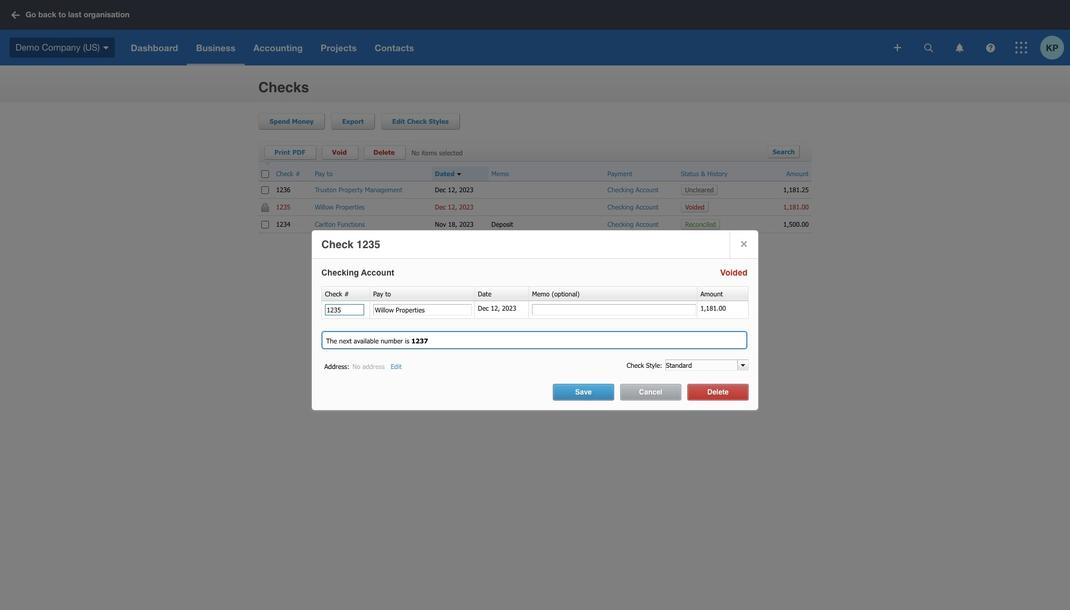 Task type: describe. For each thing, give the bounding box(es) containing it.
no items selected
[[412, 149, 463, 157]]

check # link
[[276, 170, 300, 178]]

reconciled
[[686, 221, 716, 228]]

checking account for uncleared
[[608, 186, 659, 194]]

checking for uncleared
[[608, 186, 634, 194]]

payment link
[[608, 170, 633, 178]]

edit check styles link
[[381, 113, 460, 130]]

spend money
[[270, 117, 314, 125]]

willow
[[315, 203, 334, 211]]

1 horizontal spatial no
[[412, 149, 420, 157]]

checking account for reconciled
[[608, 220, 659, 228]]

number
[[381, 337, 403, 345]]

0 vertical spatial voided
[[686, 203, 705, 211]]

1 horizontal spatial 1,181.00
[[784, 203, 809, 211]]

18,
[[448, 220, 458, 228]]

demo
[[15, 42, 39, 52]]

save link
[[553, 384, 615, 401]]

checking for reconciled
[[608, 220, 634, 228]]

spend money link
[[258, 113, 325, 130]]

payment
[[608, 170, 633, 177]]

memo for memo link
[[492, 170, 509, 177]]

2 vertical spatial dec
[[478, 304, 489, 312]]

(us)
[[83, 42, 100, 52]]

2 horizontal spatial to
[[386, 290, 391, 298]]

items
[[422, 149, 437, 157]]

willow properties link
[[315, 203, 365, 211]]

account for voided
[[636, 203, 659, 211]]

#
[[345, 290, 349, 298]]

1,181.25
[[784, 186, 809, 194]]

carlton
[[315, 220, 336, 228]]

memo link
[[492, 170, 509, 178]]

truxton
[[315, 186, 337, 194]]

demo company (us) button
[[0, 30, 122, 66]]

export link
[[331, 113, 375, 130]]

svg image inside demo company (us) popup button
[[103, 46, 109, 49]]

status & history link
[[681, 170, 728, 178]]

demo company (us)
[[15, 42, 100, 52]]

go back to last organisation link
[[7, 4, 137, 25]]

1,500.00
[[784, 220, 809, 228]]

kp
[[1047, 42, 1059, 53]]

money
[[292, 117, 314, 125]]

0 vertical spatial 1235
[[276, 203, 291, 211]]

dated
[[435, 170, 455, 177]]

company
[[42, 42, 81, 52]]

address:
[[325, 363, 350, 370]]

&
[[701, 170, 706, 177]]

kp button
[[1041, 30, 1071, 66]]

last
[[68, 10, 82, 19]]

check style:
[[627, 361, 663, 369]]

edit inside 'link'
[[392, 117, 405, 125]]

void
[[332, 148, 347, 156]]

1 vertical spatial voided
[[721, 268, 748, 278]]

2 vertical spatial 12,
[[491, 304, 500, 312]]

to inside pay to link
[[327, 170, 333, 177]]

checking account link for uncleared
[[608, 186, 659, 194]]

address
[[363, 363, 385, 370]]

dec for truxton property management
[[435, 186, 446, 194]]

available
[[354, 337, 379, 345]]

uncleared link
[[681, 185, 718, 196]]

the
[[326, 337, 337, 345]]

1 vertical spatial amount
[[701, 290, 723, 298]]

1234
[[276, 220, 291, 228]]

deposit
[[492, 220, 513, 228]]

pay to link
[[315, 170, 333, 178]]

checking account link for voided
[[608, 203, 659, 211]]

2023 for carlton functions
[[460, 220, 474, 228]]

cancel link
[[621, 384, 682, 401]]

willow properties
[[315, 203, 365, 211]]

to inside go back to last organisation link
[[59, 10, 66, 19]]

checks
[[258, 79, 309, 96]]

selected
[[439, 149, 463, 157]]

0 horizontal spatial 1,181.00
[[701, 304, 726, 312]]

amount link
[[787, 170, 809, 178]]

next
[[339, 337, 352, 345]]

account for uncleared
[[636, 186, 659, 194]]

2 vertical spatial dec 12, 2023
[[478, 304, 517, 312]]



Task type: locate. For each thing, give the bounding box(es) containing it.
style:
[[646, 361, 663, 369]]

account left uncleared link
[[636, 186, 659, 194]]

address: no address edit
[[325, 363, 402, 370]]

dec 12, 2023 down dated link
[[435, 186, 474, 194]]

edit check styles
[[392, 117, 449, 125]]

12, for truxton property management
[[448, 186, 457, 194]]

account for reconciled
[[636, 220, 659, 228]]

0 horizontal spatial no
[[353, 363, 361, 370]]

account down "check 1235"
[[361, 268, 394, 278]]

svg image
[[11, 11, 20, 19], [1016, 42, 1028, 54], [925, 43, 933, 52], [956, 43, 964, 52], [986, 43, 995, 52]]

0 vertical spatial 12,
[[448, 186, 457, 194]]

kp banner
[[0, 0, 1071, 66]]

styles
[[429, 117, 449, 125]]

checking account for voided
[[608, 203, 659, 211]]

checking
[[608, 186, 634, 194], [608, 203, 634, 211], [608, 220, 634, 228], [322, 268, 359, 278]]

3 checking account link from the top
[[608, 220, 659, 228]]

functions
[[338, 220, 365, 228]]

0 horizontal spatial delete link
[[368, 145, 407, 161]]

status
[[681, 170, 699, 177]]

None checkbox
[[261, 170, 269, 178], [261, 221, 269, 229], [261, 170, 269, 178], [261, 221, 269, 229]]

truxton property management
[[315, 186, 403, 194]]

0 horizontal spatial 1235
[[276, 203, 291, 211]]

voided link
[[681, 202, 709, 213]]

0 horizontal spatial pay to
[[315, 170, 333, 177]]

12,
[[448, 186, 457, 194], [448, 203, 457, 211], [491, 304, 500, 312]]

check for check 1235
[[322, 238, 354, 251]]

to right #
[[386, 290, 391, 298]]

0 horizontal spatial to
[[59, 10, 66, 19]]

back
[[38, 10, 56, 19]]

check left the styles
[[407, 117, 427, 125]]

print
[[275, 148, 291, 156]]

management
[[365, 186, 403, 194]]

1 vertical spatial delete
[[708, 388, 729, 396]]

search link
[[768, 145, 800, 158]]

1237
[[412, 337, 428, 345]]

1 vertical spatial checking account link
[[608, 203, 659, 211]]

1 vertical spatial 1,181.00
[[701, 304, 726, 312]]

1 horizontal spatial delete link
[[688, 384, 749, 401]]

1 horizontal spatial memo
[[532, 290, 550, 298]]

account
[[636, 186, 659, 194], [636, 203, 659, 211], [636, 220, 659, 228], [361, 268, 394, 278]]

0 vertical spatial pay to
[[315, 170, 333, 177]]

1 horizontal spatial to
[[327, 170, 333, 177]]

2023 for truxton property management
[[459, 186, 474, 194]]

uncleared
[[685, 186, 714, 194]]

(optional)
[[552, 290, 580, 298]]

0 vertical spatial delete link
[[368, 145, 407, 161]]

0 horizontal spatial amount
[[701, 290, 723, 298]]

1 vertical spatial dec 12, 2023
[[435, 203, 474, 211]]

2 checking account link from the top
[[608, 203, 659, 211]]

properties
[[336, 203, 365, 211]]

print pdf link
[[269, 145, 317, 161]]

12, down dated link
[[448, 186, 457, 194]]

0 vertical spatial dec
[[435, 186, 446, 194]]

edit right the address
[[391, 363, 402, 370]]

check for check #
[[325, 290, 342, 298]]

dec down date
[[478, 304, 489, 312]]

pay to up truxton
[[315, 170, 333, 177]]

check down carlton functions
[[322, 238, 354, 251]]

pay to right #
[[373, 290, 391, 298]]

2023 for willow properties
[[459, 203, 474, 211]]

1235
[[276, 203, 291, 211], [357, 238, 381, 251]]

to
[[59, 10, 66, 19], [327, 170, 333, 177], [386, 290, 391, 298]]

pay
[[315, 170, 325, 177], [373, 290, 384, 298]]

2023
[[459, 186, 474, 194], [459, 203, 474, 211], [460, 220, 474, 228], [502, 304, 517, 312]]

1 vertical spatial 12,
[[448, 203, 457, 211]]

svg image
[[894, 44, 902, 51], [103, 46, 109, 49]]

0 vertical spatial checking account link
[[608, 186, 659, 194]]

1 vertical spatial delete link
[[688, 384, 749, 401]]

1 vertical spatial pay
[[373, 290, 384, 298]]

dated link
[[435, 170, 455, 178]]

0 vertical spatial amount
[[787, 170, 809, 177]]

0 vertical spatial memo
[[492, 170, 509, 177]]

1 vertical spatial 1235
[[357, 238, 381, 251]]

check for check style:
[[627, 361, 644, 369]]

is
[[405, 337, 410, 345]]

dec
[[435, 186, 446, 194], [435, 203, 446, 211], [478, 304, 489, 312]]

check #
[[276, 170, 300, 177]]

organisation
[[84, 10, 130, 19]]

the next available  number is 1237
[[326, 337, 428, 345]]

None text field
[[373, 304, 472, 316], [666, 360, 738, 370], [373, 304, 472, 316], [666, 360, 738, 370]]

dec 12, 2023 for truxton property management
[[435, 186, 474, 194]]

1 vertical spatial edit
[[391, 363, 402, 370]]

dec 12, 2023 down date
[[478, 304, 517, 312]]

check 1235
[[322, 238, 381, 251]]

0 vertical spatial dec 12, 2023
[[435, 186, 474, 194]]

carlton functions link
[[315, 220, 365, 228]]

2 vertical spatial to
[[386, 290, 391, 298]]

1,181.00
[[784, 203, 809, 211], [701, 304, 726, 312]]

pay right #
[[373, 290, 384, 298]]

account left voided link
[[636, 203, 659, 211]]

dec down dated link
[[435, 186, 446, 194]]

None checkbox
[[261, 186, 269, 194]]

history
[[708, 170, 728, 177]]

checking account
[[608, 186, 659, 194], [608, 203, 659, 211], [608, 220, 659, 228], [322, 268, 394, 278]]

save
[[576, 388, 592, 396]]

0 vertical spatial to
[[59, 10, 66, 19]]

check inside 'link'
[[407, 117, 427, 125]]

0 vertical spatial edit
[[392, 117, 405, 125]]

memo (optional)
[[532, 290, 580, 298]]

1 horizontal spatial amount
[[787, 170, 809, 177]]

memo up the 'deposit'
[[492, 170, 509, 177]]

0 horizontal spatial memo
[[492, 170, 509, 177]]

0 vertical spatial delete
[[374, 148, 395, 156]]

memo left (optional) at the right top
[[532, 290, 550, 298]]

1 vertical spatial no
[[353, 363, 361, 370]]

edit left the styles
[[392, 117, 405, 125]]

0 horizontal spatial voided
[[686, 203, 705, 211]]

status & history
[[681, 170, 728, 177]]

1236
[[276, 186, 291, 194]]

property
[[339, 186, 363, 194]]

dec 12, 2023 for willow properties
[[435, 203, 474, 211]]

1 horizontal spatial pay
[[373, 290, 384, 298]]

bulk selection is not available for voided checks. image
[[261, 203, 269, 212]]

svg image inside go back to last organisation link
[[11, 11, 20, 19]]

checking for voided
[[608, 203, 634, 211]]

12, up the "18,"
[[448, 203, 457, 211]]

print pdf
[[275, 148, 306, 156]]

spend
[[270, 117, 290, 125]]

memo for memo (optional)
[[532, 290, 550, 298]]

1 horizontal spatial svg image
[[894, 44, 902, 51]]

dec for willow properties
[[435, 203, 446, 211]]

go back to last organisation
[[26, 10, 130, 19]]

nov
[[435, 220, 446, 228]]

to up truxton
[[327, 170, 333, 177]]

account left reconciled
[[636, 220, 659, 228]]

1 vertical spatial to
[[327, 170, 333, 177]]

12, for willow properties
[[448, 203, 457, 211]]

pdf
[[292, 148, 306, 156]]

nov 18, 2023
[[435, 220, 474, 228]]

to left the last
[[59, 10, 66, 19]]

search
[[773, 148, 795, 155]]

dec 12, 2023 up nov 18, 2023
[[435, 203, 474, 211]]

None text field
[[325, 304, 364, 316], [532, 304, 697, 316], [325, 304, 364, 316], [532, 304, 697, 316]]

date
[[478, 290, 492, 298]]

0 horizontal spatial svg image
[[103, 46, 109, 49]]

dec up nov
[[435, 203, 446, 211]]

dec 12, 2023
[[435, 186, 474, 194], [435, 203, 474, 211], [478, 304, 517, 312]]

check left #
[[325, 290, 342, 298]]

go
[[26, 10, 36, 19]]

1 horizontal spatial voided
[[721, 268, 748, 278]]

cancel
[[639, 388, 663, 396]]

0 horizontal spatial pay
[[315, 170, 325, 177]]

edit link
[[391, 361, 402, 372]]

2 vertical spatial checking account link
[[608, 220, 659, 228]]

1 checking account link from the top
[[608, 186, 659, 194]]

check
[[407, 117, 427, 125], [322, 238, 354, 251], [325, 290, 342, 298], [627, 361, 644, 369]]

reconciled link
[[681, 219, 721, 230]]

check #
[[325, 290, 349, 298]]

no left the address
[[353, 363, 361, 370]]

checking account link
[[608, 186, 659, 194], [608, 203, 659, 211], [608, 220, 659, 228]]

0 vertical spatial no
[[412, 149, 420, 157]]

0 vertical spatial pay
[[315, 170, 325, 177]]

edit
[[392, 117, 405, 125], [391, 363, 402, 370]]

1 horizontal spatial delete
[[708, 388, 729, 396]]

no left items
[[412, 149, 420, 157]]

1235 down 1236
[[276, 203, 291, 211]]

export
[[342, 117, 364, 125]]

0 vertical spatial 1,181.00
[[784, 203, 809, 211]]

1235 down functions
[[357, 238, 381, 251]]

1 vertical spatial memo
[[532, 290, 550, 298]]

0 horizontal spatial delete
[[374, 148, 395, 156]]

carlton functions
[[315, 220, 365, 228]]

voided
[[686, 203, 705, 211], [721, 268, 748, 278]]

1 vertical spatial dec
[[435, 203, 446, 211]]

pay up truxton
[[315, 170, 325, 177]]

delete link
[[368, 145, 407, 161], [688, 384, 749, 401]]

no
[[412, 149, 420, 157], [353, 363, 361, 370]]

void link
[[326, 145, 359, 161]]

checking account link for reconciled
[[608, 220, 659, 228]]

1 horizontal spatial 1235
[[357, 238, 381, 251]]

1 horizontal spatial pay to
[[373, 290, 391, 298]]

truxton property management link
[[315, 186, 403, 194]]

12, down date
[[491, 304, 500, 312]]

check left style:
[[627, 361, 644, 369]]

memo
[[492, 170, 509, 177], [532, 290, 550, 298]]

1 vertical spatial pay to
[[373, 290, 391, 298]]



Task type: vqa. For each thing, say whether or not it's contained in the screenshot.
Willow Properties link
yes



